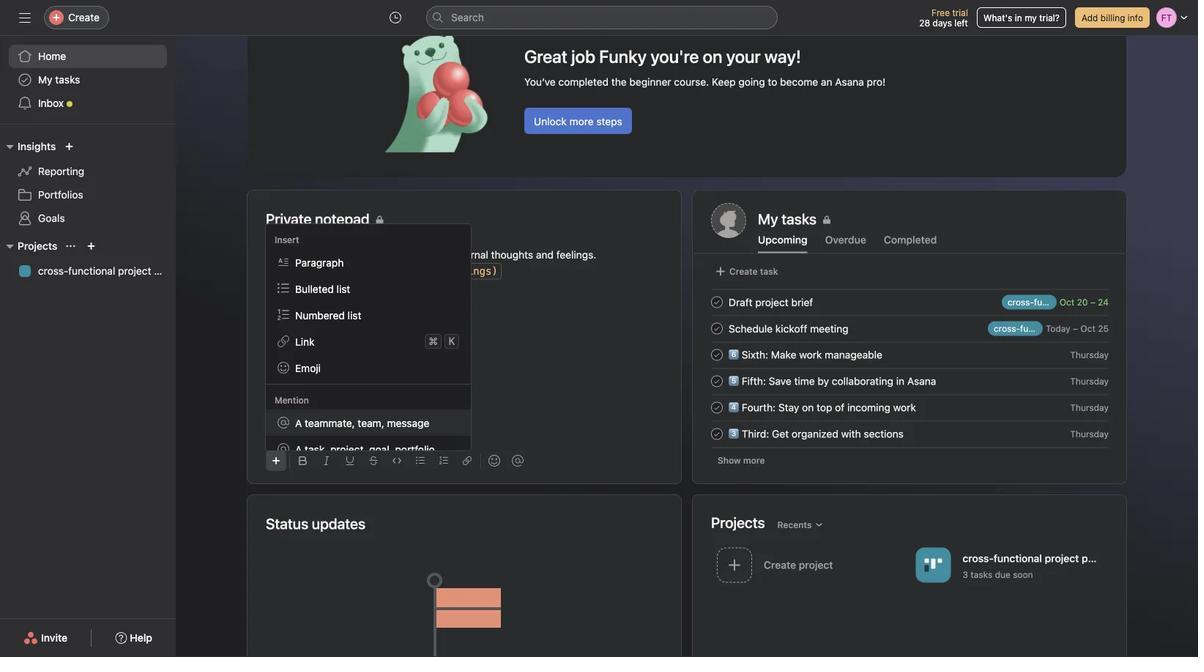 Task type: vqa. For each thing, say whether or not it's contained in the screenshot.
workspace to the middle
no



Task type: locate. For each thing, give the bounding box(es) containing it.
draft
[[729, 296, 753, 308]]

goals
[[38, 212, 65, 224]]

1 vertical spatial project
[[756, 296, 789, 308]]

0 vertical spatial plan
[[154, 265, 174, 277]]

0 horizontal spatial project
[[118, 265, 151, 277]]

oct left '20'
[[1060, 297, 1075, 307]]

help button
[[106, 625, 162, 651]]

thursday button for 4️⃣ fourth: stay on top of incoming work
[[1071, 403, 1109, 413]]

completed image left schedule
[[709, 320, 726, 337]]

link
[[295, 335, 315, 347]]

0 horizontal spatial –
[[1074, 324, 1079, 334]]

0 horizontal spatial asana
[[836, 76, 865, 88]]

completed checkbox for schedule
[[709, 320, 726, 337]]

0 horizontal spatial plan
[[154, 265, 174, 277]]

invite
[[41, 632, 68, 644]]

tasks right 3
[[971, 570, 993, 580]]

0 vertical spatial create
[[68, 11, 100, 23]]

cross- up 3
[[963, 552, 994, 564]]

1 vertical spatial on
[[803, 401, 814, 413]]

search list box
[[426, 6, 778, 29]]

add profile photo image
[[712, 203, 747, 238]]

thursday button
[[1071, 350, 1109, 360], [1071, 376, 1109, 387], [1071, 403, 1109, 413], [1071, 429, 1109, 439]]

4 thursday button from the top
[[1071, 429, 1109, 439]]

my tasks link
[[758, 209, 1109, 230]]

functional down new project or portfolio image
[[68, 265, 115, 277]]

0 vertical spatial –
[[1091, 297, 1096, 307]]

more left the steps
[[570, 115, 594, 128]]

bulleted list
[[295, 283, 351, 295]]

0 vertical spatial my
[[1025, 12, 1038, 23]]

completed image left '5️⃣'
[[709, 373, 726, 390]]

project for cross-functional project plan
[[118, 265, 151, 277]]

2 a from the top
[[295, 443, 302, 455]]

more
[[570, 115, 594, 128], [744, 455, 765, 466]]

0 horizontal spatial on
[[703, 46, 723, 67]]

1 vertical spatial completed image
[[709, 346, 726, 364]]

completed checkbox left 6️⃣
[[709, 346, 726, 364]]

functional inside the projects element
[[68, 265, 115, 277]]

toolbar
[[266, 444, 663, 477]]

asana right collaborating
[[908, 375, 937, 387]]

cross- inside cross-functional project plan link
[[38, 265, 68, 277]]

5️⃣
[[729, 375, 739, 387]]

0 horizontal spatial and
[[363, 249, 381, 261]]

functional up soon at the right
[[994, 552, 1043, 564]]

a inside a task, project, goal, portfolio link
[[295, 443, 302, 455]]

2 vertical spatial completed image
[[709, 399, 726, 417]]

tasks inside cross-functional project plan 3 tasks due soon
[[971, 570, 993, 580]]

you've completed the beginner course. keep going to become an asana pro!
[[525, 76, 886, 88]]

2 completed checkbox from the top
[[709, 399, 726, 417]]

1 vertical spatial my
[[305, 249, 319, 261]]

1 completed checkbox from the top
[[709, 346, 726, 364]]

reporting link
[[9, 160, 167, 183]]

– right today
[[1074, 324, 1079, 334]]

1 and from the left
[[363, 249, 381, 261]]

here lie my deepest and most personal internal thoughts and feelings. print(internal_thoughts_and_feelings)
[[266, 249, 597, 277]]

4 thursday from the top
[[1071, 429, 1109, 439]]

on up you've completed the beginner course. keep going to become an asana pro!
[[703, 46, 723, 67]]

project inside cross-functional project plan 3 tasks due soon
[[1045, 552, 1080, 564]]

work right make in the bottom of the page
[[800, 349, 823, 361]]

notepad
[[315, 210, 370, 228]]

0 horizontal spatial my
[[305, 249, 319, 261]]

1 thursday button from the top
[[1071, 350, 1109, 360]]

3 completed image from the top
[[709, 399, 726, 417]]

1 horizontal spatial my
[[1025, 12, 1038, 23]]

cross- for cross-functional project plan
[[38, 265, 68, 277]]

task,
[[305, 443, 328, 455]]

tasks
[[55, 74, 80, 86], [971, 570, 993, 580]]

2 horizontal spatial project
[[1045, 552, 1080, 564]]

project
[[118, 265, 151, 277], [756, 296, 789, 308], [1045, 552, 1080, 564]]

italics image
[[322, 457, 331, 465]]

my inside here lie my deepest and most personal internal thoughts and feelings. print(internal_thoughts_and_feelings)
[[305, 249, 319, 261]]

25
[[1099, 324, 1109, 334]]

0 vertical spatial completed image
[[709, 320, 726, 337]]

0 horizontal spatial create
[[68, 11, 100, 23]]

3 completed image from the top
[[709, 425, 726, 443]]

– left "24"
[[1091, 297, 1096, 307]]

completed image
[[709, 320, 726, 337], [709, 373, 726, 390], [709, 399, 726, 417]]

Completed checkbox
[[709, 293, 726, 311], [709, 320, 726, 337], [709, 373, 726, 390], [709, 425, 726, 443]]

in right collaborating
[[897, 375, 905, 387]]

completed checkbox for 6️⃣
[[709, 346, 726, 364]]

2 completed checkbox from the top
[[709, 320, 726, 337]]

1 horizontal spatial work
[[894, 401, 917, 413]]

1 horizontal spatial cross-
[[963, 552, 994, 564]]

0 vertical spatial in
[[1015, 12, 1023, 23]]

1 vertical spatial oct
[[1081, 324, 1096, 334]]

feelings.
[[557, 249, 597, 261]]

a up bold image
[[295, 443, 302, 455]]

on
[[703, 46, 723, 67], [803, 401, 814, 413]]

in inside "button"
[[1015, 12, 1023, 23]]

upcoming button
[[758, 234, 808, 253]]

0 vertical spatial work
[[800, 349, 823, 361]]

1 horizontal spatial asana
[[908, 375, 937, 387]]

0 vertical spatial list
[[337, 283, 351, 295]]

a task, project, goal, portfolio
[[295, 443, 435, 455]]

completed image for 6️⃣
[[709, 346, 726, 364]]

1 horizontal spatial –
[[1091, 297, 1096, 307]]

unlock
[[534, 115, 567, 128]]

tasks inside global element
[[55, 74, 80, 86]]

my right lie
[[305, 249, 319, 261]]

0 horizontal spatial more
[[570, 115, 594, 128]]

1 vertical spatial functional
[[994, 552, 1043, 564]]

0 vertical spatial project
[[118, 265, 151, 277]]

days
[[933, 18, 953, 28]]

create for create task
[[730, 266, 758, 277]]

3️⃣
[[729, 428, 739, 440]]

personal
[[410, 249, 450, 261]]

goal,
[[369, 443, 393, 455]]

create project
[[764, 559, 834, 571]]

1 completed image from the top
[[709, 320, 726, 337]]

create left task at the top
[[730, 266, 758, 277]]

completed image for 5️⃣
[[709, 373, 726, 390]]

create inside "dropdown button"
[[68, 11, 100, 23]]

2 completed image from the top
[[709, 346, 726, 364]]

0 vertical spatial completed checkbox
[[709, 346, 726, 364]]

completed image
[[709, 293, 726, 311], [709, 346, 726, 364], [709, 425, 726, 443]]

create up home link
[[68, 11, 100, 23]]

completed checkbox left schedule
[[709, 320, 726, 337]]

1 vertical spatial a
[[295, 443, 302, 455]]

1 horizontal spatial more
[[744, 455, 765, 466]]

going
[[739, 76, 766, 88]]

save
[[769, 375, 792, 387]]

1 vertical spatial tasks
[[971, 570, 993, 580]]

1 horizontal spatial plan
[[1082, 552, 1103, 564]]

cross- inside cross-functional project plan 3 tasks due soon
[[963, 552, 994, 564]]

info
[[1128, 12, 1144, 23]]

0 vertical spatial a
[[295, 417, 302, 429]]

projects down goals
[[18, 240, 57, 252]]

insert an object image
[[272, 457, 281, 465]]

the
[[612, 76, 627, 88]]

1 vertical spatial –
[[1074, 324, 1079, 334]]

0 vertical spatial cross-
[[38, 265, 68, 277]]

and left "feelings."
[[536, 249, 554, 261]]

bulleted list image
[[416, 457, 425, 465]]

completed image for draft
[[709, 293, 726, 311]]

3️⃣ third: get organized with sections
[[729, 428, 904, 440]]

a for a teammate, team, message
[[295, 417, 302, 429]]

plan for cross-functional project plan 3 tasks due soon
[[1082, 552, 1103, 564]]

create for create
[[68, 11, 100, 23]]

and
[[363, 249, 381, 261], [536, 249, 554, 261]]

schedule kickoff meeting
[[729, 323, 849, 335]]

1 vertical spatial plan
[[1082, 552, 1103, 564]]

more for show
[[744, 455, 765, 466]]

a down the 'mention'
[[295, 417, 302, 429]]

3 thursday from the top
[[1071, 403, 1109, 413]]

a task, project, goal, portfolio link
[[266, 436, 471, 462]]

0 horizontal spatial oct
[[1060, 297, 1075, 307]]

more right show
[[744, 455, 765, 466]]

private notepad
[[266, 210, 370, 228]]

2 thursday from the top
[[1071, 376, 1109, 387]]

oct left 25
[[1081, 324, 1096, 334]]

my for lie
[[305, 249, 319, 261]]

you've
[[525, 76, 556, 88]]

3 completed checkbox from the top
[[709, 373, 726, 390]]

1 horizontal spatial and
[[536, 249, 554, 261]]

on left 'top'
[[803, 401, 814, 413]]

in right what's
[[1015, 12, 1023, 23]]

0 vertical spatial tasks
[[55, 74, 80, 86]]

2 thursday button from the top
[[1071, 376, 1109, 387]]

in
[[1015, 12, 1023, 23], [897, 375, 905, 387]]

list for bulleted list
[[337, 283, 351, 295]]

most
[[383, 249, 407, 261]]

completed image left 3️⃣
[[709, 425, 726, 443]]

thoughts
[[491, 249, 534, 261]]

completed image left 6️⃣
[[709, 346, 726, 364]]

4 completed checkbox from the top
[[709, 425, 726, 443]]

Completed checkbox
[[709, 346, 726, 364], [709, 399, 726, 417]]

trial
[[953, 7, 969, 18]]

cross- down show options, current sort, top image
[[38, 265, 68, 277]]

my inside what's in my trial? "button"
[[1025, 12, 1038, 23]]

unlock more steps
[[534, 115, 623, 128]]

new project or portfolio image
[[87, 242, 96, 251]]

thursday for 5️⃣ fifth: save time by collaborating in asana
[[1071, 376, 1109, 387]]

stay
[[779, 401, 800, 413]]

1 horizontal spatial oct
[[1081, 324, 1096, 334]]

completed checkbox for 5️⃣
[[709, 373, 726, 390]]

projects inside dropdown button
[[18, 240, 57, 252]]

0 vertical spatial completed image
[[709, 293, 726, 311]]

left
[[955, 18, 969, 28]]

2 vertical spatial completed image
[[709, 425, 726, 443]]

1 vertical spatial cross-
[[963, 552, 994, 564]]

1 vertical spatial work
[[894, 401, 917, 413]]

thursday for 3️⃣ third: get organized with sections
[[1071, 429, 1109, 439]]

0 horizontal spatial functional
[[68, 265, 115, 277]]

billing
[[1101, 12, 1126, 23]]

0 vertical spatial projects
[[18, 240, 57, 252]]

1 completed checkbox from the top
[[709, 293, 726, 311]]

keep
[[712, 76, 736, 88]]

my tasks
[[758, 210, 817, 228]]

functional for cross-functional project plan
[[68, 265, 115, 277]]

great
[[525, 46, 568, 67]]

1 vertical spatial list
[[348, 309, 362, 321]]

completed checkbox for 4️⃣
[[709, 399, 726, 417]]

team,
[[358, 417, 385, 429]]

functional inside cross-functional project plan 3 tasks due soon
[[994, 552, 1043, 564]]

trial?
[[1040, 12, 1060, 23]]

1 vertical spatial completed image
[[709, 373, 726, 390]]

list right bulleted
[[337, 283, 351, 295]]

1 a from the top
[[295, 417, 302, 429]]

1 completed image from the top
[[709, 293, 726, 311]]

1 vertical spatial asana
[[908, 375, 937, 387]]

1 horizontal spatial create
[[730, 266, 758, 277]]

completed image left 4️⃣
[[709, 399, 726, 417]]

completed checkbox left '5️⃣'
[[709, 373, 726, 390]]

add billing info
[[1082, 12, 1144, 23]]

1 horizontal spatial functional
[[994, 552, 1043, 564]]

1 vertical spatial create
[[730, 266, 758, 277]]

functional for cross-functional project plan 3 tasks due soon
[[994, 552, 1043, 564]]

0 horizontal spatial tasks
[[55, 74, 80, 86]]

0 vertical spatial more
[[570, 115, 594, 128]]

0 vertical spatial asana
[[836, 76, 865, 88]]

create inside "button"
[[730, 266, 758, 277]]

completed checkbox for draft
[[709, 293, 726, 311]]

1 horizontal spatial in
[[1015, 12, 1023, 23]]

make
[[772, 349, 797, 361]]

1 horizontal spatial tasks
[[971, 570, 993, 580]]

a inside a teammate, team, message link
[[295, 417, 302, 429]]

completed
[[559, 76, 609, 88]]

job
[[572, 46, 596, 67]]

board image
[[925, 557, 943, 574]]

list down bulleted list link
[[348, 309, 362, 321]]

2 completed image from the top
[[709, 373, 726, 390]]

0 vertical spatial functional
[[68, 265, 115, 277]]

oct
[[1060, 297, 1075, 307], [1081, 324, 1096, 334]]

global element
[[0, 36, 176, 124]]

and up print(internal_thoughts_and_feelings)
[[363, 249, 381, 261]]

1 vertical spatial more
[[744, 455, 765, 466]]

document
[[266, 247, 663, 438]]

1 vertical spatial projects
[[712, 514, 766, 531]]

0 horizontal spatial cross-
[[38, 265, 68, 277]]

2 vertical spatial project
[[1045, 552, 1080, 564]]

work up sections
[[894, 401, 917, 413]]

3 thursday button from the top
[[1071, 403, 1109, 413]]

create project link
[[712, 543, 910, 590]]

status updates
[[266, 515, 366, 532]]

an
[[821, 76, 833, 88]]

20
[[1078, 297, 1089, 307]]

asana right "an"
[[836, 76, 865, 88]]

thursday
[[1071, 350, 1109, 360], [1071, 376, 1109, 387], [1071, 403, 1109, 413], [1071, 429, 1109, 439]]

print(internal_thoughts_and_feelings)
[[270, 265, 498, 277]]

completed checkbox left 'draft' on the top right of page
[[709, 293, 726, 311]]

my tasks link
[[9, 68, 167, 92]]

1 thursday from the top
[[1071, 350, 1109, 360]]

1 vertical spatial in
[[897, 375, 905, 387]]

k
[[449, 335, 455, 347]]

a teammate, team, message
[[295, 417, 430, 429]]

mention
[[275, 395, 309, 405]]

work
[[800, 349, 823, 361], [894, 401, 917, 413]]

1 horizontal spatial projects
[[712, 514, 766, 531]]

projects left recents
[[712, 514, 766, 531]]

completed checkbox left 3️⃣
[[709, 425, 726, 443]]

show options, current sort, top image
[[66, 242, 75, 251]]

1 vertical spatial completed checkbox
[[709, 399, 726, 417]]

0 vertical spatial oct
[[1060, 297, 1075, 307]]

plan inside cross-functional project plan 3 tasks due soon
[[1082, 552, 1103, 564]]

completed image for 4️⃣
[[709, 399, 726, 417]]

my left trial?
[[1025, 12, 1038, 23]]

0 horizontal spatial work
[[800, 349, 823, 361]]

completed checkbox left 4️⃣
[[709, 399, 726, 417]]

completed image left 'draft' on the top right of page
[[709, 293, 726, 311]]

0 horizontal spatial in
[[897, 375, 905, 387]]

0 horizontal spatial projects
[[18, 240, 57, 252]]

teammate,
[[305, 417, 355, 429]]

projects element
[[0, 233, 176, 286]]

plan inside cross-functional project plan link
[[154, 265, 174, 277]]

tasks right my
[[55, 74, 80, 86]]

you're
[[651, 46, 699, 67]]



Task type: describe. For each thing, give the bounding box(es) containing it.
numbered list
[[295, 309, 362, 321]]

upcoming
[[758, 234, 808, 246]]

a teammate, team, message link
[[266, 409, 471, 436]]

code image
[[393, 457, 402, 465]]

create task
[[730, 266, 779, 277]]

search button
[[426, 6, 778, 29]]

time
[[795, 375, 815, 387]]

incoming
[[848, 401, 891, 413]]

add billing info button
[[1076, 7, 1150, 28]]

invite button
[[14, 625, 77, 651]]

today – oct 25
[[1046, 324, 1109, 334]]

cross-functional project plan link
[[9, 259, 174, 283]]

4️⃣ fourth: stay on top of incoming work
[[729, 401, 917, 413]]

private
[[266, 210, 312, 228]]

completed image for schedule
[[709, 320, 726, 337]]

insert
[[275, 234, 299, 245]]

bulleted
[[295, 283, 334, 295]]

home link
[[9, 45, 167, 68]]

3
[[963, 570, 969, 580]]

underline image
[[346, 457, 355, 465]]

create button
[[44, 6, 109, 29]]

6️⃣ sixth: make work manageable
[[729, 349, 883, 361]]

today
[[1046, 324, 1071, 334]]

schedule
[[729, 323, 773, 335]]

strikethrough image
[[369, 457, 378, 465]]

emoji
[[295, 362, 321, 374]]

completed checkbox for 3️⃣
[[709, 425, 726, 443]]

insights element
[[0, 133, 176, 233]]

your way!
[[727, 46, 802, 67]]

at mention image
[[512, 455, 524, 467]]

plan for cross-functional project plan
[[154, 265, 174, 277]]

document containing here lie my deepest and most personal internal thoughts and feelings.
[[266, 247, 663, 438]]

project for cross-functional project plan 3 tasks due soon
[[1045, 552, 1080, 564]]

thursday button for 6️⃣ sixth: make work manageable
[[1071, 350, 1109, 360]]

deepest
[[322, 249, 360, 261]]

2 and from the left
[[536, 249, 554, 261]]

5️⃣ fifth: save time by collaborating in asana
[[729, 375, 937, 387]]

brief
[[792, 296, 814, 308]]

what's in my trial? button
[[977, 7, 1067, 28]]

steps
[[597, 115, 623, 128]]

completed image for 3️⃣
[[709, 425, 726, 443]]

overdue button
[[826, 234, 867, 253]]

bold image
[[299, 457, 308, 465]]

numbered
[[295, 309, 345, 321]]

collaborating
[[832, 375, 894, 387]]

thursday button for 5️⃣ fifth: save time by collaborating in asana
[[1071, 376, 1109, 387]]

4️⃣
[[729, 401, 739, 413]]

1 horizontal spatial project
[[756, 296, 789, 308]]

organized
[[792, 428, 839, 440]]

by
[[818, 375, 830, 387]]

numbered list image
[[440, 457, 448, 465]]

draft project brief
[[729, 296, 814, 308]]

cross-functional project plan 3 tasks due soon
[[963, 552, 1103, 580]]

create task button
[[712, 261, 782, 282]]

course.
[[674, 76, 710, 88]]

inbox link
[[9, 92, 167, 115]]

paragraph
[[295, 256, 344, 268]]

free
[[932, 7, 950, 18]]

internal
[[453, 249, 489, 261]]

thursday for 4️⃣ fourth: stay on top of incoming work
[[1071, 403, 1109, 413]]

here
[[266, 249, 289, 261]]

manageable
[[825, 349, 883, 361]]

a for a task, project, goal, portfolio
[[295, 443, 302, 455]]

emoji image
[[489, 455, 500, 467]]

sections
[[864, 428, 904, 440]]

overdue
[[826, 234, 867, 246]]

emoji link
[[266, 355, 471, 381]]

my for in
[[1025, 12, 1038, 23]]

insights
[[18, 140, 56, 152]]

free trial 28 days left
[[920, 7, 969, 28]]

more for unlock
[[570, 115, 594, 128]]

new image
[[65, 142, 74, 151]]

hide sidebar image
[[19, 12, 31, 23]]

show more
[[718, 455, 765, 466]]

great job funky you're on your way!
[[525, 46, 802, 67]]

task
[[761, 266, 779, 277]]

⌘
[[429, 335, 438, 347]]

cross-functional project plan
[[38, 265, 174, 277]]

1 horizontal spatial on
[[803, 401, 814, 413]]

portfolios link
[[9, 183, 167, 207]]

history image
[[390, 12, 402, 23]]

0 vertical spatial on
[[703, 46, 723, 67]]

24
[[1099, 297, 1109, 307]]

kickoff
[[776, 323, 808, 335]]

my
[[38, 74, 52, 86]]

numbered list link
[[266, 302, 471, 328]]

insights button
[[0, 138, 56, 155]]

project,
[[330, 443, 367, 455]]

cross- for cross-functional project plan 3 tasks due soon
[[963, 552, 994, 564]]

show
[[718, 455, 741, 466]]

list for numbered list
[[348, 309, 362, 321]]

to
[[768, 76, 778, 88]]

of
[[836, 401, 845, 413]]

thursday for 6️⃣ sixth: make work manageable
[[1071, 350, 1109, 360]]

beginner
[[630, 76, 672, 88]]

soon
[[1014, 570, 1034, 580]]

become
[[781, 76, 819, 88]]

add
[[1082, 12, 1099, 23]]

bulleted list link
[[266, 275, 471, 302]]

sixth:
[[742, 349, 769, 361]]

my tasks
[[38, 74, 80, 86]]

thursday button for 3️⃣ third: get organized with sections
[[1071, 429, 1109, 439]]

6️⃣
[[729, 349, 739, 361]]

link image
[[463, 457, 472, 465]]

oct 20 – 24
[[1060, 297, 1109, 307]]

completed button
[[884, 234, 938, 253]]



